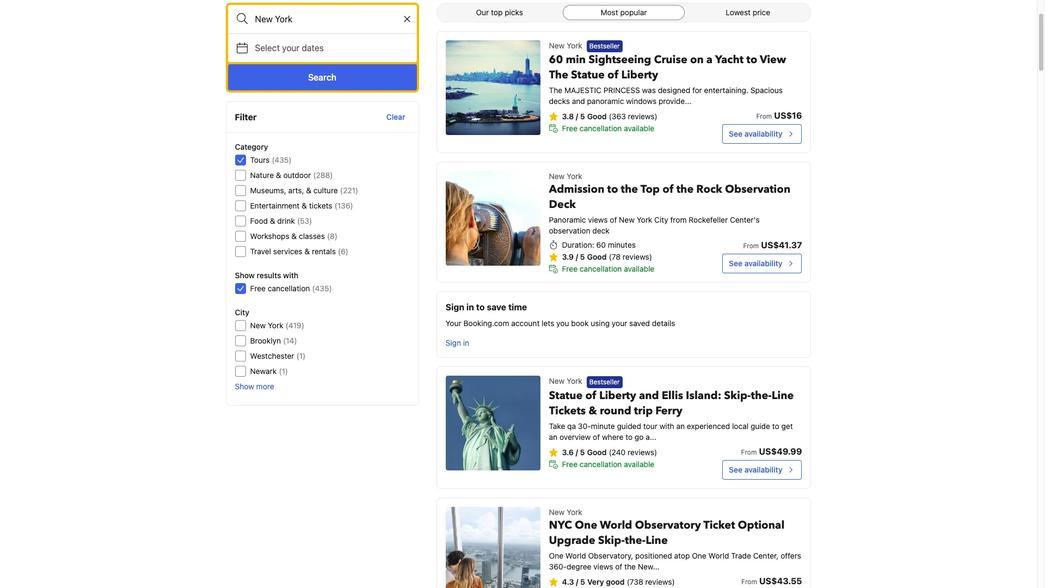 Task type: describe. For each thing, give the bounding box(es) containing it.
take
[[549, 421, 565, 430]]

round
[[600, 403, 632, 418]]

in for sign in
[[463, 338, 469, 348]]

ellis
[[662, 388, 683, 403]]

york down top
[[637, 215, 652, 224]]

liberty inside 60 min sightseeing cruise on a yacht to view the statue of liberty the majestic princess was designed for entertaining. spacious decks and panoramic windows provide...
[[621, 68, 658, 82]]

for
[[693, 86, 702, 95]]

the- inside new york nyc one world observatory ticket optional upgrade skip-the-line one world observatory, positioned atop one world trade center, offers 360-degree views of the new...
[[625, 533, 646, 548]]

see for view
[[729, 129, 743, 138]]

to left save
[[476, 302, 485, 312]]

(1) for newark (1)
[[279, 366, 288, 376]]

cancellation down 3.6 / 5 good (240 reviews)
[[580, 459, 622, 469]]

5 for 3.6 / 5
[[580, 447, 585, 457]]

duration: 60 minutes
[[562, 240, 636, 250]]

(221)
[[340, 186, 358, 195]]

observation
[[549, 226, 591, 235]]

saved
[[630, 319, 650, 328]]

cancellation down 3.8 / 5 good (363 reviews)
[[580, 124, 622, 133]]

0 horizontal spatial with
[[283, 271, 299, 280]]

save
[[487, 302, 506, 312]]

sign for sign in
[[446, 338, 461, 348]]

/ for 4.3
[[576, 577, 579, 586]]

of up "tickets"
[[586, 388, 597, 403]]

3.6
[[562, 447, 574, 457]]

observatory
[[635, 518, 701, 532]]

popular
[[620, 8, 647, 17]]

from for 60 min sightseeing cruise on a yacht to view the statue of liberty
[[757, 112, 772, 121]]

(53)
[[297, 216, 312, 225]]

center,
[[753, 551, 779, 560]]

admission to the top of the rock observation deck image
[[446, 171, 540, 266]]

(288)
[[313, 170, 333, 180]]

(240
[[609, 447, 626, 457]]

(8)
[[327, 231, 338, 241]]

1 vertical spatial 60
[[597, 240, 606, 250]]

0 horizontal spatial your
[[282, 43, 300, 53]]

new up "tickets"
[[549, 376, 565, 386]]

statue of liberty and ellis island: skip-the-line tickets & round trip ferry take qa 30-minute guided tour with an experienced local guide to get an overview of where to go a...
[[549, 388, 794, 441]]

results
[[257, 271, 281, 280]]

to left go
[[626, 432, 633, 441]]

booking.com
[[464, 319, 509, 328]]

center's
[[730, 215, 760, 224]]

(738
[[627, 577, 643, 586]]

entertaining.
[[704, 86, 749, 95]]

free down 3.9
[[562, 264, 578, 273]]

windows
[[626, 97, 657, 106]]

the left top
[[621, 182, 638, 197]]

and inside 60 min sightseeing cruise on a yacht to view the statue of liberty the majestic princess was designed for entertaining. spacious decks and panoramic windows provide...
[[572, 97, 585, 106]]

food
[[250, 216, 268, 225]]

see availability for statue of liberty and ellis island: skip-the-line tickets & round trip ferry
[[729, 465, 783, 474]]

2 horizontal spatial one
[[692, 551, 707, 560]]

newark (1)
[[250, 366, 288, 376]]

bestseller for liberty
[[590, 378, 620, 386]]

& right arts,
[[306, 186, 312, 195]]

(419)
[[286, 321, 304, 330]]

free down show results with
[[250, 284, 266, 293]]

of right top
[[663, 182, 674, 197]]

observation
[[725, 182, 791, 197]]

60 min sightseeing cruise on a yacht to view the statue of liberty image
[[446, 40, 540, 135]]

rockefeller
[[689, 215, 728, 224]]

4.3
[[562, 577, 574, 586]]

local
[[732, 421, 749, 430]]

sign for sign in to save time
[[446, 302, 464, 312]]

show for show results with
[[235, 271, 255, 280]]

most popular
[[601, 8, 647, 17]]

2 horizontal spatial world
[[709, 551, 729, 560]]

tickets
[[549, 403, 586, 418]]

tours (435)
[[250, 155, 292, 164]]

0 horizontal spatial city
[[235, 308, 249, 317]]

/ for 3.9
[[576, 252, 578, 262]]

360-
[[549, 562, 567, 571]]

0 horizontal spatial an
[[549, 432, 558, 441]]

2 free cancellation available from the top
[[562, 264, 655, 273]]

workshops
[[250, 231, 289, 241]]

optional
[[738, 518, 785, 532]]

from
[[671, 215, 687, 224]]

lets
[[542, 319, 555, 328]]

to inside 60 min sightseeing cruise on a yacht to view the statue of liberty the majestic princess was designed for entertaining. spacious decks and panoramic windows provide...
[[747, 52, 758, 67]]

3.6 / 5 good (240 reviews)
[[562, 447, 657, 457]]

Where are you going? search field
[[228, 5, 417, 33]]

reviews) down new...
[[646, 577, 675, 586]]

trip
[[634, 403, 653, 418]]

top
[[641, 182, 660, 197]]

classes
[[299, 231, 325, 241]]

bestseller for sightseeing
[[590, 42, 620, 50]]

liberty inside the statue of liberty and ellis island: skip-the-line tickets & round trip ferry take qa 30-minute guided tour with an experienced local guide to get an overview of where to go a...
[[599, 388, 636, 403]]

provide...
[[659, 97, 692, 106]]

ticket
[[704, 518, 735, 532]]

newark
[[250, 366, 277, 376]]

statue of liberty and ellis island: skip-the-line tickets & round trip ferry image
[[446, 376, 540, 471]]

availability for 60 min sightseeing cruise on a yacht to view the statue of liberty
[[745, 129, 783, 138]]

york up admission
[[567, 172, 582, 181]]

good for sightseeing
[[587, 112, 607, 121]]

filter
[[235, 112, 257, 122]]

york up "tickets"
[[567, 376, 582, 386]]

go
[[635, 432, 644, 441]]

of inside new york nyc one world observatory ticket optional upgrade skip-the-line one world observatory, positioned atop one world trade center, offers 360-degree views of the new...
[[615, 562, 623, 571]]

us$41.37
[[761, 240, 802, 250]]

where
[[602, 432, 624, 441]]

entertainment
[[250, 201, 300, 210]]

search
[[308, 72, 336, 82]]

from for statue of liberty and ellis island: skip-the-line tickets & round trip ferry
[[741, 448, 757, 456]]

from us$16
[[757, 111, 802, 121]]

& down classes
[[305, 247, 310, 256]]

from inside from us$43.55
[[742, 577, 757, 586]]

5 for 3.9 / 5
[[580, 252, 585, 262]]

show more button
[[235, 381, 274, 392]]

admission
[[549, 182, 605, 197]]

new york for statue
[[549, 376, 582, 386]]

clear button
[[382, 107, 410, 127]]

culture
[[314, 186, 338, 195]]

island:
[[686, 388, 722, 403]]

line inside new york nyc one world observatory ticket optional upgrade skip-the-line one world observatory, positioned atop one world trade center, offers 360-degree views of the new...
[[646, 533, 668, 548]]

the left rock
[[677, 182, 694, 197]]

guided
[[617, 421, 641, 430]]

price
[[753, 8, 771, 17]]

tours
[[250, 155, 270, 164]]

outdoor
[[283, 170, 311, 180]]

us$43.55
[[759, 576, 802, 586]]

statue inside 60 min sightseeing cruise on a yacht to view the statue of liberty the majestic princess was designed for entertaining. spacious decks and panoramic windows provide...
[[571, 68, 605, 82]]

minute
[[591, 421, 615, 430]]

nyc one world observatory ticket optional upgrade skip-the-line image
[[446, 507, 540, 588]]

duration:
[[562, 240, 594, 250]]

to left get
[[772, 421, 780, 430]]

us$16
[[774, 111, 802, 121]]

offers
[[781, 551, 801, 560]]

2 available from the top
[[624, 264, 655, 273]]

brooklyn (14)
[[250, 336, 297, 345]]

lowest price
[[726, 8, 771, 17]]

us$49.99
[[759, 446, 802, 456]]

skip- inside the statue of liberty and ellis island: skip-the-line tickets & round trip ferry take qa 30-minute guided tour with an experienced local guide to get an overview of where to go a...
[[724, 388, 751, 403]]

1 horizontal spatial one
[[575, 518, 597, 532]]

/ for 3.8
[[576, 112, 578, 121]]

from us$43.55
[[742, 576, 802, 586]]

min
[[566, 52, 586, 67]]

of down minute
[[593, 432, 600, 441]]

sign in to save time
[[446, 302, 527, 312]]

show for show more
[[235, 382, 254, 391]]

show more
[[235, 382, 274, 391]]

overview
[[560, 432, 591, 441]]

30-
[[578, 421, 591, 430]]

nyc
[[549, 518, 572, 532]]

guide
[[751, 421, 770, 430]]

a
[[707, 52, 713, 67]]

statue inside the statue of liberty and ellis island: skip-the-line tickets & round trip ferry take qa 30-minute guided tour with an experienced local guide to get an overview of where to go a...
[[549, 388, 583, 403]]

3.8 / 5 good (363 reviews)
[[562, 112, 658, 121]]

(14)
[[283, 336, 297, 345]]

reviews) for (240 reviews)
[[628, 447, 657, 457]]



Task type: vqa. For each thing, say whether or not it's contained in the screenshot.


Task type: locate. For each thing, give the bounding box(es) containing it.
arts,
[[288, 186, 304, 195]]

2 sign from the top
[[446, 338, 461, 348]]

1 vertical spatial your
[[612, 319, 627, 328]]

2 vertical spatial available
[[624, 459, 655, 469]]

see availability for admission to the top of the rock observation deck
[[729, 259, 783, 268]]

new york (419)
[[250, 321, 304, 330]]

1 vertical spatial skip-
[[598, 533, 625, 548]]

& right nature
[[276, 170, 281, 180]]

from inside from us$49.99
[[741, 448, 757, 456]]

line
[[772, 388, 794, 403], [646, 533, 668, 548]]

sign in
[[446, 338, 469, 348]]

was
[[642, 86, 656, 95]]

available for sightseeing
[[624, 124, 655, 133]]

5 down duration:
[[580, 252, 585, 262]]

4.3 / 5 very good (738 reviews)
[[562, 577, 675, 586]]

1 vertical spatial (1)
[[279, 366, 288, 376]]

degree
[[567, 562, 592, 571]]

1 horizontal spatial (435)
[[312, 284, 332, 293]]

york up min
[[567, 41, 582, 50]]

free cancellation available
[[562, 124, 655, 133], [562, 264, 655, 273], [562, 459, 655, 469]]

search button
[[228, 64, 417, 90]]

world up observatory,
[[600, 518, 632, 532]]

1 horizontal spatial skip-
[[724, 388, 751, 403]]

(136)
[[335, 201, 353, 210]]

2 vertical spatial free cancellation available
[[562, 459, 655, 469]]

new york for 60
[[549, 41, 582, 50]]

(435) up nature & outdoor (288)
[[272, 155, 292, 164]]

good down panoramic
[[587, 112, 607, 121]]

from inside from us$41.37
[[743, 242, 759, 250]]

see availability
[[729, 129, 783, 138], [729, 259, 783, 268], [729, 465, 783, 474]]

cancellation
[[580, 124, 622, 133], [580, 264, 622, 273], [268, 284, 310, 293], [580, 459, 622, 469]]

designed
[[658, 86, 691, 95]]

city left from
[[655, 215, 668, 224]]

view
[[760, 52, 786, 67]]

1 vertical spatial the
[[549, 86, 563, 95]]

views
[[588, 215, 608, 224], [594, 562, 613, 571]]

skip- inside new york nyc one world observatory ticket optional upgrade skip-the-line one world observatory, positioned atop one world trade center, offers 360-degree views of the new...
[[598, 533, 625, 548]]

new york nyc one world observatory ticket optional upgrade skip-the-line one world observatory, positioned atop one world trade center, offers 360-degree views of the new...
[[549, 507, 801, 571]]

2 bestseller from the top
[[590, 378, 620, 386]]

an down take
[[549, 432, 558, 441]]

& inside the statue of liberty and ellis island: skip-the-line tickets & round trip ferry take qa 30-minute guided tour with an experienced local guide to get an overview of where to go a...
[[589, 403, 597, 418]]

(1)
[[297, 351, 306, 360], [279, 366, 288, 376]]

liberty
[[621, 68, 658, 82], [599, 388, 636, 403]]

nature
[[250, 170, 274, 180]]

free cancellation available down 3.9 / 5 good (78 reviews)
[[562, 264, 655, 273]]

new up admission
[[549, 172, 565, 181]]

3 available from the top
[[624, 459, 655, 469]]

yacht
[[715, 52, 744, 67]]

& up 30- in the right bottom of the page
[[589, 403, 597, 418]]

1 horizontal spatial line
[[772, 388, 794, 403]]

/ for 3.6
[[576, 447, 578, 457]]

new up majestic
[[549, 41, 565, 50]]

see
[[729, 129, 743, 138], [729, 259, 743, 268], [729, 465, 743, 474]]

with up free cancellation (435)
[[283, 271, 299, 280]]

60 left min
[[549, 52, 563, 67]]

reviews)
[[628, 112, 658, 121], [623, 252, 652, 262], [628, 447, 657, 457], [646, 577, 675, 586]]

1 vertical spatial new york
[[549, 376, 582, 386]]

the up decks
[[549, 86, 563, 95]]

top
[[491, 8, 503, 17]]

in up booking.com on the bottom left
[[467, 302, 474, 312]]

the
[[621, 182, 638, 197], [677, 182, 694, 197], [625, 562, 636, 571]]

0 vertical spatial and
[[572, 97, 585, 106]]

1 vertical spatial free cancellation available
[[562, 264, 655, 273]]

world up degree in the right of the page
[[566, 551, 586, 560]]

of down observatory,
[[615, 562, 623, 571]]

deck
[[593, 226, 610, 235]]

line inside the statue of liberty and ellis island: skip-the-line tickets & round trip ferry take qa 30-minute guided tour with an experienced local guide to get an overview of where to go a...
[[772, 388, 794, 403]]

world left trade
[[709, 551, 729, 560]]

1 vertical spatial line
[[646, 533, 668, 548]]

0 vertical spatial new york
[[549, 41, 582, 50]]

1 vertical spatial and
[[639, 388, 659, 403]]

2 see from the top
[[729, 259, 743, 268]]

see down center's
[[729, 259, 743, 268]]

observatory,
[[588, 551, 633, 560]]

1 vertical spatial views
[[594, 562, 613, 571]]

account
[[511, 319, 540, 328]]

bestseller up 'round'
[[590, 378, 620, 386]]

free cancellation available for liberty
[[562, 459, 655, 469]]

westchester
[[250, 351, 294, 360]]

2 availability from the top
[[745, 259, 783, 268]]

0 vertical spatial good
[[587, 112, 607, 121]]

reviews) for (363 reviews)
[[628, 112, 658, 121]]

available for liberty
[[624, 459, 655, 469]]

clear
[[386, 112, 405, 121]]

1 vertical spatial available
[[624, 264, 655, 273]]

0 vertical spatial (435)
[[272, 155, 292, 164]]

0 vertical spatial an
[[677, 421, 685, 430]]

0 vertical spatial views
[[588, 215, 608, 224]]

60 min sightseeing cruise on a yacht to view the statue of liberty the majestic princess was designed for entertaining. spacious decks and panoramic windows provide...
[[549, 52, 786, 106]]

line up get
[[772, 388, 794, 403]]

0 horizontal spatial the-
[[625, 533, 646, 548]]

1 vertical spatial in
[[463, 338, 469, 348]]

statue up majestic
[[571, 68, 605, 82]]

upgrade
[[549, 533, 595, 548]]

0 vertical spatial in
[[467, 302, 474, 312]]

views inside new york nyc one world observatory ticket optional upgrade skip-the-line one world observatory, positioned atop one world trade center, offers 360-degree views of the new...
[[594, 562, 613, 571]]

to left view
[[747, 52, 758, 67]]

1 bestseller from the top
[[590, 42, 620, 50]]

0 vertical spatial free cancellation available
[[562, 124, 655, 133]]

0 vertical spatial the
[[549, 68, 568, 82]]

york up nyc
[[567, 507, 582, 517]]

0 horizontal spatial (435)
[[272, 155, 292, 164]]

0 vertical spatial see availability
[[729, 129, 783, 138]]

1 horizontal spatial and
[[639, 388, 659, 403]]

bestseller up sightseeing
[[590, 42, 620, 50]]

0 horizontal spatial 60
[[549, 52, 563, 67]]

0 vertical spatial statue
[[571, 68, 605, 82]]

availability for admission to the top of the rock observation deck
[[745, 259, 783, 268]]

1 horizontal spatial the-
[[751, 388, 772, 403]]

1 horizontal spatial city
[[655, 215, 668, 224]]

1 vertical spatial with
[[660, 421, 674, 430]]

qa
[[567, 421, 576, 430]]

see for rock
[[729, 259, 743, 268]]

1 vertical spatial see
[[729, 259, 743, 268]]

60 up 3.9 / 5 good (78 reviews)
[[597, 240, 606, 250]]

1 vertical spatial an
[[549, 432, 558, 441]]

an down ferry on the right of page
[[677, 421, 685, 430]]

1 horizontal spatial 60
[[597, 240, 606, 250]]

2 good from the top
[[587, 252, 607, 262]]

a...
[[646, 432, 657, 441]]

1 vertical spatial statue
[[549, 388, 583, 403]]

liberty up 'round'
[[599, 388, 636, 403]]

0 vertical spatial 60
[[549, 52, 563, 67]]

2 vertical spatial availability
[[745, 465, 783, 474]]

0 vertical spatial bestseller
[[590, 42, 620, 50]]

0 vertical spatial show
[[235, 271, 255, 280]]

2 new york from the top
[[549, 376, 582, 386]]

1 vertical spatial the-
[[625, 533, 646, 548]]

& up travel services & rentals (6)
[[292, 231, 297, 241]]

the- up guide
[[751, 388, 772, 403]]

reviews) down the minutes at the right of page
[[623, 252, 652, 262]]

3.9 / 5 good (78 reviews)
[[562, 252, 652, 262]]

0 vertical spatial (1)
[[297, 351, 306, 360]]

from us$49.99
[[741, 446, 802, 456]]

reviews) for (78 reviews)
[[623, 252, 652, 262]]

york inside new york nyc one world observatory ticket optional upgrade skip-the-line one world observatory, positioned atop one world trade center, offers 360-degree views of the new...
[[567, 507, 582, 517]]

most
[[601, 8, 618, 17]]

new up the minutes at the right of page
[[619, 215, 635, 224]]

picks
[[505, 8, 523, 17]]

new york admission to the top of the rock observation deck panoramic views of new york city from rockefeller center's observation deck
[[549, 172, 791, 235]]

0 vertical spatial skip-
[[724, 388, 751, 403]]

0 vertical spatial availability
[[745, 129, 783, 138]]

new up brooklyn
[[250, 321, 266, 330]]

0 vertical spatial with
[[283, 271, 299, 280]]

0 horizontal spatial and
[[572, 97, 585, 106]]

1 the from the top
[[549, 68, 568, 82]]

the up (738
[[625, 562, 636, 571]]

& down museums, arts, & culture (221)
[[302, 201, 307, 210]]

1 new york from the top
[[549, 41, 582, 50]]

with inside the statue of liberty and ellis island: skip-the-line tickets & round trip ferry take qa 30-minute guided tour with an experienced local guide to get an overview of where to go a...
[[660, 421, 674, 430]]

trade
[[731, 551, 751, 560]]

availability down from us$49.99
[[745, 465, 783, 474]]

0 horizontal spatial (1)
[[279, 366, 288, 376]]

skip- up observatory,
[[598, 533, 625, 548]]

3 good from the top
[[587, 447, 607, 457]]

2 show from the top
[[235, 382, 254, 391]]

(435) down the rentals
[[312, 284, 332, 293]]

of down sightseeing
[[608, 68, 619, 82]]

show inside button
[[235, 382, 254, 391]]

from left us$16
[[757, 112, 772, 121]]

from inside from us$16
[[757, 112, 772, 121]]

category
[[235, 142, 268, 151]]

0 horizontal spatial skip-
[[598, 533, 625, 548]]

princess
[[604, 86, 640, 95]]

free down 3.8
[[562, 124, 578, 133]]

good for liberty
[[587, 447, 607, 457]]

see down entertaining.
[[729, 129, 743, 138]]

& left "drink"
[[270, 216, 275, 225]]

very
[[587, 577, 604, 586]]

city down show results with
[[235, 308, 249, 317]]

/ right 3.8
[[576, 112, 578, 121]]

see down from us$49.99
[[729, 465, 743, 474]]

sign up your
[[446, 302, 464, 312]]

good
[[606, 577, 625, 586]]

your right using
[[612, 319, 627, 328]]

1 horizontal spatial an
[[677, 421, 685, 430]]

availability down from us$16
[[745, 129, 783, 138]]

1 vertical spatial (435)
[[312, 284, 332, 293]]

1 see availability from the top
[[729, 129, 783, 138]]

new york
[[549, 41, 582, 50], [549, 376, 582, 386]]

westchester (1)
[[250, 351, 306, 360]]

3 availability from the top
[[745, 465, 783, 474]]

free cancellation (435)
[[250, 284, 332, 293]]

3 free cancellation available from the top
[[562, 459, 655, 469]]

book
[[571, 319, 589, 328]]

good down duration: 60 minutes
[[587, 252, 607, 262]]

cancellation down 3.9 / 5 good (78 reviews)
[[580, 264, 622, 273]]

(1) down (14)
[[297, 351, 306, 360]]

5 for 3.8 / 5
[[580, 112, 585, 121]]

and
[[572, 97, 585, 106], [639, 388, 659, 403]]

available down the minutes at the right of page
[[624, 264, 655, 273]]

select your dates
[[255, 43, 324, 53]]

2 vertical spatial see availability
[[729, 465, 783, 474]]

services
[[273, 247, 303, 256]]

see availability for 60 min sightseeing cruise on a yacht to view the statue of liberty
[[729, 129, 783, 138]]

drink
[[277, 216, 295, 225]]

cancellation down results
[[268, 284, 310, 293]]

the- inside the statue of liberty and ellis island: skip-the-line tickets & round trip ferry take qa 30-minute guided tour with an experienced local guide to get an overview of where to go a...
[[751, 388, 772, 403]]

0 vertical spatial sign
[[446, 302, 464, 312]]

in for sign in to save time
[[467, 302, 474, 312]]

views up deck
[[588, 215, 608, 224]]

world
[[600, 518, 632, 532], [566, 551, 586, 560], [709, 551, 729, 560]]

0 vertical spatial liberty
[[621, 68, 658, 82]]

1 horizontal spatial your
[[612, 319, 627, 328]]

see availability down from us$41.37
[[729, 259, 783, 268]]

0 vertical spatial line
[[772, 388, 794, 403]]

0 vertical spatial your
[[282, 43, 300, 53]]

/ right 4.3
[[576, 577, 579, 586]]

3.8
[[562, 112, 574, 121]]

0 vertical spatial see
[[729, 129, 743, 138]]

line up "positioned"
[[646, 533, 668, 548]]

one up 360-
[[549, 551, 564, 560]]

dates
[[302, 43, 324, 53]]

1 good from the top
[[587, 112, 607, 121]]

of inside 60 min sightseeing cruise on a yacht to view the statue of liberty the majestic princess was designed for entertaining. spacious decks and panoramic windows provide...
[[608, 68, 619, 82]]

1 available from the top
[[624, 124, 655, 133]]

and up "trip"
[[639, 388, 659, 403]]

new york up "tickets"
[[549, 376, 582, 386]]

1 free cancellation available from the top
[[562, 124, 655, 133]]

see for line
[[729, 465, 743, 474]]

3 see availability from the top
[[729, 465, 783, 474]]

from down center's
[[743, 242, 759, 250]]

from for admission to the top of the rock observation deck
[[743, 242, 759, 250]]

0 horizontal spatial line
[[646, 533, 668, 548]]

1 vertical spatial good
[[587, 252, 607, 262]]

reviews) down go
[[628, 447, 657, 457]]

free cancellation available down 3.6 / 5 good (240 reviews)
[[562, 459, 655, 469]]

2 vertical spatial see
[[729, 465, 743, 474]]

see availability down from us$16
[[729, 129, 783, 138]]

new inside new york nyc one world observatory ticket optional upgrade skip-the-line one world observatory, positioned atop one world trade center, offers 360-degree views of the new...
[[549, 507, 565, 517]]

0 horizontal spatial one
[[549, 551, 564, 560]]

from down local
[[741, 448, 757, 456]]

0 vertical spatial available
[[624, 124, 655, 133]]

5 for 4.3 / 5
[[580, 577, 585, 586]]

(1) down westchester (1) at left bottom
[[279, 366, 288, 376]]

tickets
[[309, 201, 332, 210]]

1 vertical spatial liberty
[[599, 388, 636, 403]]

one up the upgrade
[[575, 518, 597, 532]]

spacious
[[751, 86, 783, 95]]

our top picks
[[476, 8, 523, 17]]

new...
[[638, 562, 660, 571]]

1 availability from the top
[[745, 129, 783, 138]]

get
[[782, 421, 793, 430]]

2 the from the top
[[549, 86, 563, 95]]

1 vertical spatial show
[[235, 382, 254, 391]]

your left dates
[[282, 43, 300, 53]]

60 inside 60 min sightseeing cruise on a yacht to view the statue of liberty the majestic princess was designed for entertaining. spacious decks and panoramic windows provide...
[[549, 52, 563, 67]]

of up the minutes at the right of page
[[610, 215, 617, 224]]

york up brooklyn (14)
[[268, 321, 284, 330]]

to inside new york admission to the top of the rock observation deck panoramic views of new york city from rockefeller center's observation deck
[[607, 182, 618, 197]]

3 see from the top
[[729, 465, 743, 474]]

using
[[591, 319, 610, 328]]

2 vertical spatial good
[[587, 447, 607, 457]]

/ right 3.9
[[576, 252, 578, 262]]

in
[[467, 302, 474, 312], [463, 338, 469, 348]]

3.9
[[562, 252, 574, 262]]

good
[[587, 112, 607, 121], [587, 252, 607, 262], [587, 447, 607, 457]]

free down 3.6
[[562, 459, 578, 469]]

views inside new york admission to the top of the rock observation deck panoramic views of new york city from rockefeller center's observation deck
[[588, 215, 608, 224]]

1 show from the top
[[235, 271, 255, 280]]

entertainment & tickets (136)
[[250, 201, 353, 210]]

one right "atop"
[[692, 551, 707, 560]]

skip- up local
[[724, 388, 751, 403]]

0 vertical spatial city
[[655, 215, 668, 224]]

show left results
[[235, 271, 255, 280]]

5 right 3.6
[[580, 447, 585, 457]]

availability for statue of liberty and ellis island: skip-the-line tickets & round trip ferry
[[745, 465, 783, 474]]

the inside new york nyc one world observatory ticket optional upgrade skip-the-line one world observatory, positioned atop one world trade center, offers 360-degree views of the new...
[[625, 562, 636, 571]]

see availability down from us$49.99
[[729, 465, 783, 474]]

available
[[624, 124, 655, 133], [624, 264, 655, 273], [624, 459, 655, 469]]

1 sign from the top
[[446, 302, 464, 312]]

reviews) down windows
[[628, 112, 658, 121]]

1 vertical spatial city
[[235, 308, 249, 317]]

with
[[283, 271, 299, 280], [660, 421, 674, 430]]

your
[[446, 319, 462, 328]]

2 see availability from the top
[[729, 259, 783, 268]]

time
[[508, 302, 527, 312]]

free cancellation available for sightseeing
[[562, 124, 655, 133]]

more
[[256, 382, 274, 391]]

1 vertical spatial sign
[[446, 338, 461, 348]]

panoramic
[[549, 215, 586, 224]]

atop
[[674, 551, 690, 560]]

from us$41.37
[[743, 240, 802, 250]]

0 horizontal spatial world
[[566, 551, 586, 560]]

and inside the statue of liberty and ellis island: skip-the-line tickets & round trip ferry take qa 30-minute guided tour with an experienced local guide to get an overview of where to go a...
[[639, 388, 659, 403]]

1 see from the top
[[729, 129, 743, 138]]

city inside new york admission to the top of the rock observation deck panoramic views of new york city from rockefeller center's observation deck
[[655, 215, 668, 224]]

(1) for westchester (1)
[[297, 351, 306, 360]]

1 horizontal spatial world
[[600, 518, 632, 532]]

1 horizontal spatial (1)
[[297, 351, 306, 360]]

1 vertical spatial see availability
[[729, 259, 783, 268]]

liberty up was
[[621, 68, 658, 82]]

1 vertical spatial bestseller
[[590, 378, 620, 386]]

good left (240
[[587, 447, 607, 457]]

the down min
[[549, 68, 568, 82]]

to right admission
[[607, 182, 618, 197]]

positioned
[[635, 551, 672, 560]]

tour
[[643, 421, 658, 430]]

your
[[282, 43, 300, 53], [612, 319, 627, 328]]

0 vertical spatial the-
[[751, 388, 772, 403]]

1 vertical spatial availability
[[745, 259, 783, 268]]

1 horizontal spatial with
[[660, 421, 674, 430]]

an
[[677, 421, 685, 430], [549, 432, 558, 441]]

availability down from us$41.37
[[745, 259, 783, 268]]



